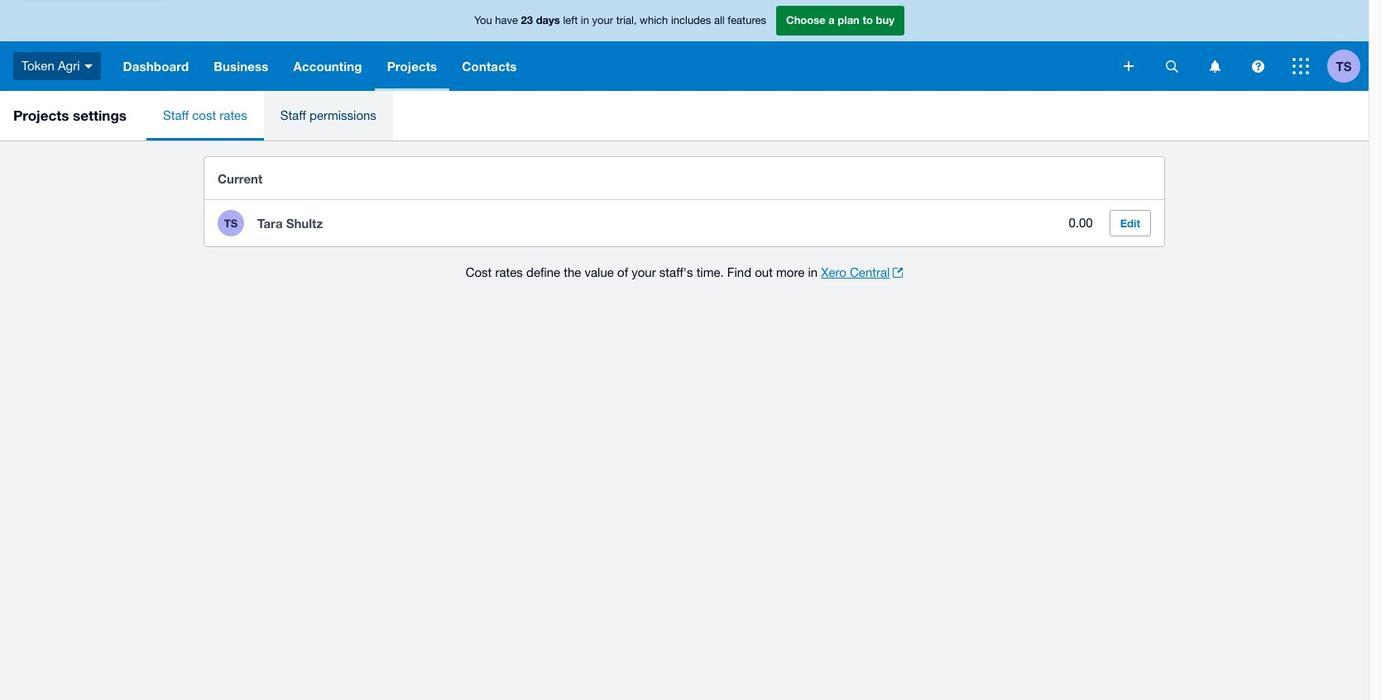 Task type: vqa. For each thing, say whether or not it's contained in the screenshot.
permissions
yes



Task type: locate. For each thing, give the bounding box(es) containing it.
your for staff's
[[632, 266, 656, 280]]

business button
[[201, 41, 281, 91]]

0 horizontal spatial your
[[592, 14, 613, 27]]

find
[[727, 266, 751, 280]]

plan
[[838, 13, 860, 27]]

staff for staff cost rates
[[163, 108, 189, 122]]

value
[[585, 266, 614, 280]]

0 horizontal spatial staff
[[163, 108, 189, 122]]

1 horizontal spatial rates
[[495, 266, 523, 280]]

1 vertical spatial projects
[[13, 107, 69, 124]]

0 horizontal spatial projects
[[13, 107, 69, 124]]

1 horizontal spatial svg image
[[1293, 58, 1309, 74]]

banner containing ts
[[0, 0, 1369, 91]]

edit button
[[1109, 210, 1151, 237]]

your right of
[[632, 266, 656, 280]]

1 horizontal spatial your
[[632, 266, 656, 280]]

svg image
[[1209, 60, 1220, 72], [1252, 60, 1264, 72], [1124, 61, 1134, 71], [84, 64, 92, 68]]

central
[[850, 266, 890, 280]]

tara shultz
[[257, 216, 323, 231]]

1 horizontal spatial in
[[808, 266, 818, 280]]

projects settings
[[13, 107, 127, 124]]

0 vertical spatial your
[[592, 14, 613, 27]]

staff left cost
[[163, 108, 189, 122]]

staff left permissions
[[280, 108, 306, 122]]

a
[[829, 13, 835, 27]]

1 vertical spatial rates
[[495, 266, 523, 280]]

staff
[[163, 108, 189, 122], [280, 108, 306, 122]]

0 horizontal spatial rates
[[220, 108, 247, 122]]

edit
[[1120, 217, 1140, 230]]

in right left at top
[[581, 14, 589, 27]]

rates inside staff cost rates link
[[220, 108, 247, 122]]

you have 23 days left in your trial, which includes all features
[[474, 13, 766, 27]]

svg image inside token agri "popup button"
[[84, 64, 92, 68]]

buy
[[876, 13, 895, 27]]

token
[[22, 59, 54, 73]]

projects
[[387, 59, 437, 74], [13, 107, 69, 124]]

0 horizontal spatial in
[[581, 14, 589, 27]]

your left trial,
[[592, 14, 613, 27]]

projects inside popup button
[[387, 59, 437, 74]]

svg image
[[1293, 58, 1309, 74], [1166, 60, 1178, 72]]

time.
[[696, 266, 724, 280]]

to
[[863, 13, 873, 27]]

you
[[474, 14, 492, 27]]

0 vertical spatial in
[[581, 14, 589, 27]]

projects down token on the left
[[13, 107, 69, 124]]

staff permissions link
[[264, 91, 393, 141]]

your inside you have 23 days left in your trial, which includes all features
[[592, 14, 613, 27]]

xero
[[821, 266, 846, 280]]

2 staff from the left
[[280, 108, 306, 122]]

1 vertical spatial your
[[632, 266, 656, 280]]

staff permissions
[[280, 108, 376, 122]]

the
[[564, 266, 581, 280]]

staff cost rates link
[[146, 91, 264, 141]]

in left xero
[[808, 266, 818, 280]]

staff inside tab
[[280, 108, 306, 122]]

0 vertical spatial projects
[[387, 59, 437, 74]]

1 horizontal spatial projects
[[387, 59, 437, 74]]

current
[[218, 171, 262, 186]]

projects left contacts
[[387, 59, 437, 74]]

1 staff from the left
[[163, 108, 189, 122]]

1 horizontal spatial ts
[[1336, 58, 1352, 73]]

ts
[[1336, 58, 1352, 73], [224, 217, 238, 230]]

in
[[581, 14, 589, 27], [808, 266, 818, 280]]

permissions
[[309, 108, 376, 122]]

staff cost rates
[[163, 108, 247, 122]]

banner
[[0, 0, 1369, 91]]

1 vertical spatial ts
[[224, 217, 238, 230]]

all
[[714, 14, 725, 27]]

accounting
[[293, 59, 362, 74]]

1 horizontal spatial staff
[[280, 108, 306, 122]]

0 vertical spatial rates
[[220, 108, 247, 122]]

your
[[592, 14, 613, 27], [632, 266, 656, 280]]

cost
[[466, 266, 492, 280]]

token agri button
[[0, 41, 111, 91]]

staff for staff permissions
[[280, 108, 306, 122]]

dashboard
[[123, 59, 189, 74]]

rates
[[220, 108, 247, 122], [495, 266, 523, 280]]

0 vertical spatial ts
[[1336, 58, 1352, 73]]

contacts
[[462, 59, 517, 74]]

projects for projects
[[387, 59, 437, 74]]



Task type: describe. For each thing, give the bounding box(es) containing it.
1 vertical spatial in
[[808, 266, 818, 280]]

choose
[[786, 13, 826, 27]]

out
[[755, 266, 773, 280]]

tara
[[257, 216, 283, 231]]

projects button
[[375, 41, 450, 91]]

includes
[[671, 14, 711, 27]]

your for trial,
[[592, 14, 613, 27]]

shultz
[[286, 216, 323, 231]]

dashboard link
[[111, 41, 201, 91]]

xero central link
[[821, 263, 903, 283]]

0 horizontal spatial svg image
[[1166, 60, 1178, 72]]

choose a plan to buy
[[786, 13, 895, 27]]

staff's
[[659, 266, 693, 280]]

staff permissions tab
[[264, 91, 393, 141]]

cost
[[192, 108, 216, 122]]

more
[[776, 266, 805, 280]]

agri
[[58, 59, 80, 73]]

in inside you have 23 days left in your trial, which includes all features
[[581, 14, 589, 27]]

business
[[214, 59, 269, 74]]

left
[[563, 14, 578, 27]]

projects for projects settings
[[13, 107, 69, 124]]

ts button
[[1327, 41, 1369, 91]]

0.00
[[1069, 216, 1093, 230]]

token agri
[[22, 59, 80, 73]]

23
[[521, 13, 533, 27]]

have
[[495, 14, 518, 27]]

days
[[536, 13, 560, 27]]

ts inside popup button
[[1336, 58, 1352, 73]]

of
[[617, 266, 628, 280]]

which
[[640, 14, 668, 27]]

accounting button
[[281, 41, 375, 91]]

contacts button
[[450, 41, 529, 91]]

settings
[[73, 107, 127, 124]]

features
[[728, 14, 766, 27]]

0 horizontal spatial ts
[[224, 217, 238, 230]]

trial,
[[616, 14, 637, 27]]

cost rates define the value of your staff's time. find out more in xero central
[[466, 266, 890, 280]]

define
[[526, 266, 560, 280]]



